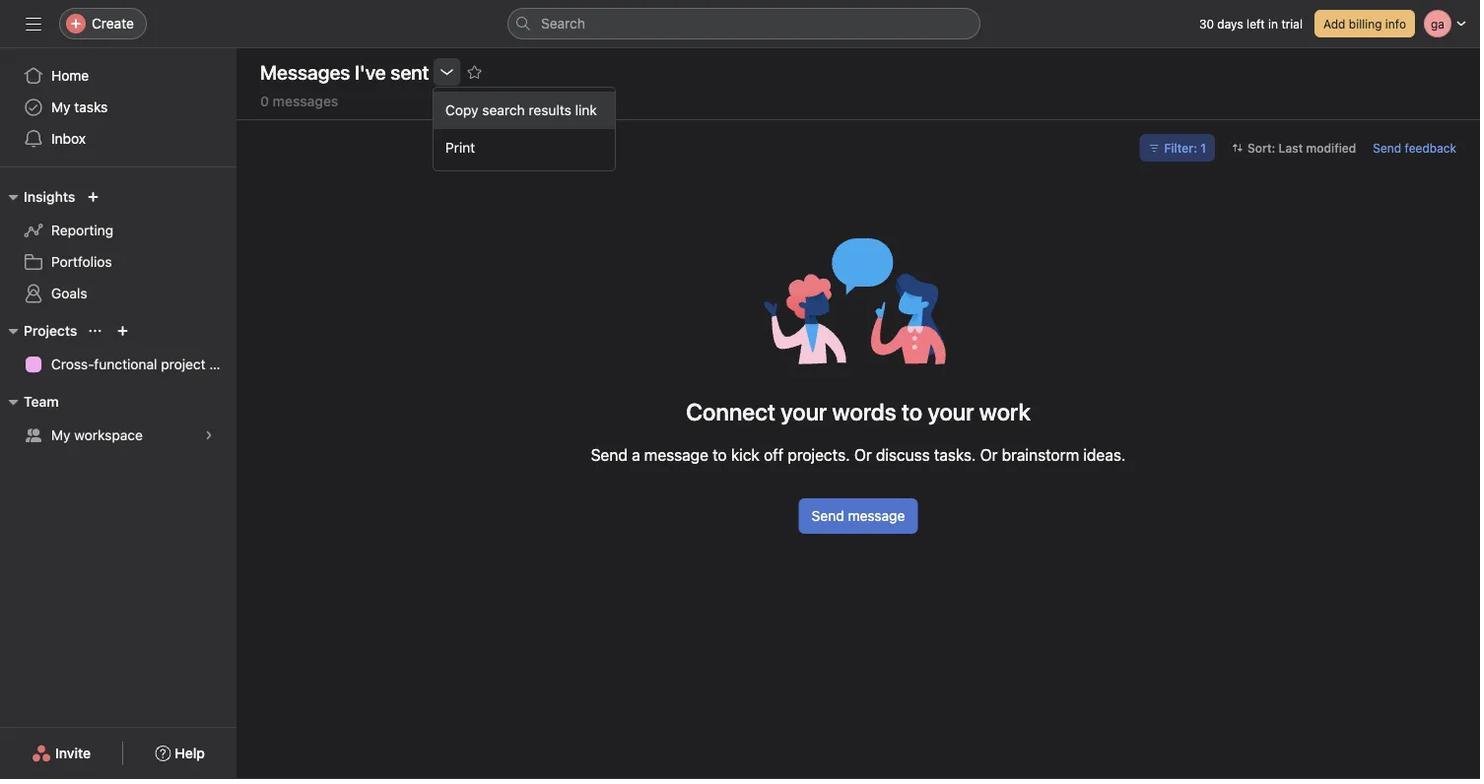 Task type: locate. For each thing, give the bounding box(es) containing it.
insights button
[[0, 185, 75, 209]]

0 horizontal spatial message
[[645, 446, 709, 465]]

1 vertical spatial message
[[848, 508, 905, 524]]

sort: last modified button
[[1223, 134, 1366, 162]]

2 or from the left
[[981, 446, 998, 465]]

1 vertical spatial to
[[713, 446, 727, 465]]

search
[[482, 102, 525, 118]]

send a message to kick off projects. or discuss tasks. or brainstorm ideas.
[[591, 446, 1126, 465]]

brainstorm
[[1002, 446, 1080, 465]]

send down projects.
[[812, 508, 845, 524]]

projects element
[[0, 314, 237, 384]]

last
[[1279, 141, 1304, 155]]

new project or portfolio image
[[117, 325, 129, 337]]

discuss
[[876, 446, 930, 465]]

to up discuss on the right bottom
[[902, 398, 923, 426]]

print
[[446, 139, 475, 156]]

portfolios
[[51, 254, 112, 270]]

my down the team
[[51, 427, 71, 444]]

copy search results link menu item
[[434, 92, 615, 129]]

1 my from the top
[[51, 99, 71, 115]]

1 horizontal spatial or
[[981, 446, 998, 465]]

message down "send a message to kick off projects. or discuss tasks. or brainstorm ideas."
[[848, 508, 905, 524]]

0 messages button
[[260, 93, 338, 119]]

my inside the global element
[[51, 99, 71, 115]]

add billing info button
[[1315, 10, 1416, 37]]

days
[[1218, 17, 1244, 31]]

kick
[[731, 446, 760, 465]]

message right 'a'
[[645, 446, 709, 465]]

results
[[529, 102, 572, 118]]

modified
[[1307, 141, 1357, 155]]

global element
[[0, 48, 237, 167]]

1 horizontal spatial send
[[812, 508, 845, 524]]

search
[[541, 15, 586, 32]]

send left 'a'
[[591, 446, 628, 465]]

team
[[24, 394, 59, 410]]

workspace
[[74, 427, 143, 444]]

reporting
[[51, 222, 113, 239]]

1 vertical spatial my
[[51, 427, 71, 444]]

my inside teams element
[[51, 427, 71, 444]]

2 my from the top
[[51, 427, 71, 444]]

0 horizontal spatial send
[[591, 446, 628, 465]]

1
[[1201, 141, 1207, 155]]

search button
[[508, 8, 981, 39]]

1 horizontal spatial to
[[902, 398, 923, 426]]

filter: 1 button
[[1140, 134, 1216, 162]]

2 vertical spatial send
[[812, 508, 845, 524]]

a
[[632, 446, 640, 465]]

send feedback
[[1374, 141, 1457, 155]]

send for send a message to kick off projects. or discuss tasks. or brainstorm ideas.
[[591, 446, 628, 465]]

create
[[92, 15, 134, 32]]

send inside button
[[812, 508, 845, 524]]

to left kick
[[713, 446, 727, 465]]

0 horizontal spatial or
[[855, 446, 872, 465]]

home link
[[12, 60, 225, 92]]

0 vertical spatial my
[[51, 99, 71, 115]]

message
[[645, 446, 709, 465], [848, 508, 905, 524]]

tasks.
[[934, 446, 976, 465]]

0 horizontal spatial to
[[713, 446, 727, 465]]

1 vertical spatial send
[[591, 446, 628, 465]]

help
[[175, 746, 205, 762]]

add
[[1324, 17, 1346, 31]]

send left feedback
[[1374, 141, 1402, 155]]

inbox
[[51, 131, 86, 147]]

1 or from the left
[[855, 446, 872, 465]]

to
[[902, 398, 923, 426], [713, 446, 727, 465]]

send feedback link
[[1374, 139, 1457, 157]]

help button
[[142, 736, 218, 772]]

1 horizontal spatial message
[[848, 508, 905, 524]]

or right 'tasks.'
[[981, 446, 998, 465]]

search list box
[[508, 8, 981, 39]]

or
[[855, 446, 872, 465], [981, 446, 998, 465]]

team button
[[0, 390, 59, 414]]

0 vertical spatial to
[[902, 398, 923, 426]]

cross-functional project plan link
[[12, 349, 236, 381]]

insights element
[[0, 179, 237, 314]]

or left discuss on the right bottom
[[855, 446, 872, 465]]

0 vertical spatial send
[[1374, 141, 1402, 155]]

my tasks
[[51, 99, 108, 115]]

my
[[51, 99, 71, 115], [51, 427, 71, 444]]

0 vertical spatial message
[[645, 446, 709, 465]]

connect
[[686, 398, 776, 426]]

your work
[[928, 398, 1031, 426]]

project
[[161, 356, 206, 373]]

projects button
[[0, 319, 77, 343]]

my workspace
[[51, 427, 143, 444]]

send
[[1374, 141, 1402, 155], [591, 446, 628, 465], [812, 508, 845, 524]]

filter: 1
[[1165, 141, 1207, 155]]

link
[[575, 102, 597, 118]]

filter:
[[1165, 141, 1198, 155]]

add billing info
[[1324, 17, 1407, 31]]

to for kick
[[713, 446, 727, 465]]

my left tasks
[[51, 99, 71, 115]]

2 horizontal spatial send
[[1374, 141, 1402, 155]]

info
[[1386, 17, 1407, 31]]

goals link
[[12, 278, 225, 310]]

invite button
[[19, 736, 104, 772]]

my for my workspace
[[51, 427, 71, 444]]

create button
[[59, 8, 147, 39]]



Task type: vqa. For each thing, say whether or not it's contained in the screenshot.
Thought in the Teams ELEMENT
no



Task type: describe. For each thing, give the bounding box(es) containing it.
left
[[1247, 17, 1266, 31]]

copy search results link
[[446, 102, 597, 118]]

my for my tasks
[[51, 99, 71, 115]]

words
[[833, 398, 897, 426]]

show options, current sort, top image
[[89, 325, 101, 337]]

add to starred image
[[467, 64, 483, 80]]

30
[[1200, 17, 1215, 31]]

send for send feedback
[[1374, 141, 1402, 155]]

plan
[[209, 356, 236, 373]]

cross-
[[51, 356, 94, 373]]

portfolios link
[[12, 246, 225, 278]]

send message button
[[799, 499, 918, 534]]

cross-functional project plan
[[51, 356, 236, 373]]

goals
[[51, 285, 87, 302]]

projects.
[[788, 446, 850, 465]]

0 messages
[[260, 93, 338, 109]]

copy
[[446, 102, 479, 118]]

ideas.
[[1084, 446, 1126, 465]]

in
[[1269, 17, 1279, 31]]

insights
[[24, 189, 75, 205]]

teams element
[[0, 384, 237, 455]]

i've sent
[[355, 60, 429, 83]]

sort: last modified
[[1248, 141, 1357, 155]]

projects
[[24, 323, 77, 339]]

functional
[[94, 356, 157, 373]]

tasks
[[74, 99, 108, 115]]

my tasks link
[[12, 92, 225, 123]]

connect your words to your work
[[686, 398, 1031, 426]]

0
[[260, 93, 269, 109]]

feedback
[[1405, 141, 1457, 155]]

invite
[[55, 746, 91, 762]]

to for your work
[[902, 398, 923, 426]]

home
[[51, 68, 89, 84]]

messages
[[273, 93, 338, 109]]

new image
[[87, 191, 99, 203]]

my workspace link
[[12, 420, 225, 452]]

message inside button
[[848, 508, 905, 524]]

sort:
[[1248, 141, 1276, 155]]

messages
[[260, 60, 350, 83]]

inbox link
[[12, 123, 225, 155]]

30 days left in trial
[[1200, 17, 1303, 31]]

send for send message
[[812, 508, 845, 524]]

your
[[781, 398, 827, 426]]

trial
[[1282, 17, 1303, 31]]

reporting link
[[12, 215, 225, 246]]

billing
[[1349, 17, 1383, 31]]

actions image
[[439, 64, 455, 80]]

send message
[[812, 508, 905, 524]]

messages i've sent
[[260, 60, 429, 83]]

see details, my workspace image
[[203, 430, 215, 442]]

hide sidebar image
[[26, 16, 41, 32]]

off
[[764, 446, 784, 465]]



